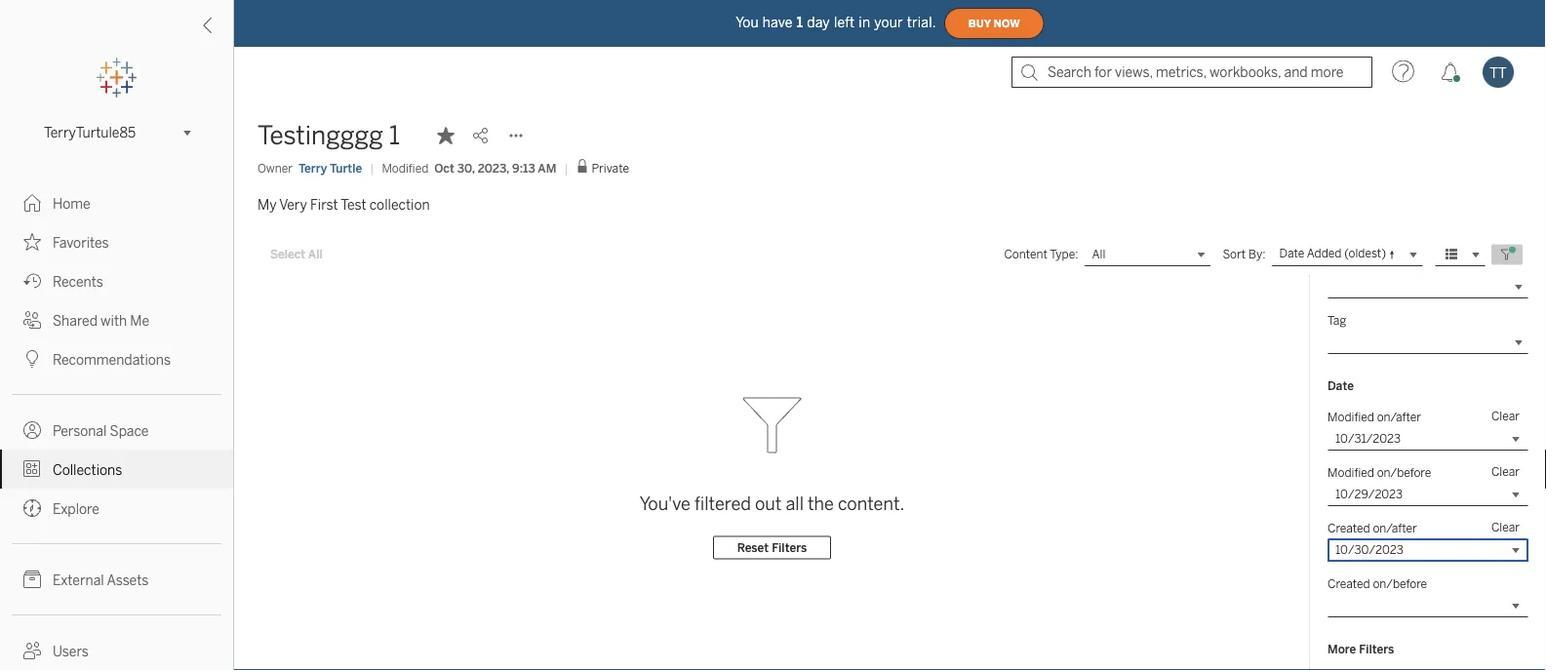 Task type: vqa. For each thing, say whether or not it's contained in the screenshot.
Returns
no



Task type: locate. For each thing, give the bounding box(es) containing it.
date left added
[[1280, 247, 1305, 261]]

1 clear button from the top
[[1483, 407, 1529, 426]]

clear up created on/after 'text box'
[[1492, 521, 1520, 535]]

3 clear from the top
[[1492, 521, 1520, 535]]

select all button
[[258, 243, 335, 266]]

recents link
[[0, 262, 233, 301]]

buy
[[969, 17, 991, 30]]

3 clear button from the top
[[1483, 518, 1529, 538]]

created up created on/before
[[1328, 521, 1371, 535]]

personal space link
[[0, 411, 233, 450]]

reset filters button
[[713, 536, 832, 560]]

personal space
[[53, 423, 149, 439]]

clear button up created on/after 'text box'
[[1483, 518, 1529, 538]]

0 vertical spatial on/before
[[1378, 465, 1432, 480]]

1 vertical spatial on/after
[[1373, 521, 1418, 535]]

2 vertical spatial clear
[[1492, 521, 1520, 535]]

1 horizontal spatial filters
[[1360, 643, 1395, 657]]

1 horizontal spatial 1
[[797, 14, 803, 30]]

my
[[258, 197, 277, 213]]

you've
[[640, 493, 691, 514]]

9:13
[[512, 161, 535, 175]]

clear button up "modified on/after" text box
[[1483, 407, 1529, 426]]

created on/before
[[1328, 577, 1428, 591]]

modified
[[382, 161, 429, 175], [1328, 410, 1375, 424], [1328, 465, 1375, 480]]

0 horizontal spatial 1
[[389, 121, 400, 151]]

all right "type:"
[[1092, 248, 1106, 262]]

explore link
[[0, 489, 233, 528]]

| right am
[[564, 161, 569, 175]]

buy now
[[969, 17, 1020, 30]]

all
[[308, 248, 323, 262], [1092, 248, 1106, 262]]

on/after for modified on/after
[[1378, 410, 1422, 424]]

day
[[807, 14, 830, 30]]

favorites link
[[0, 222, 233, 262]]

1 | from the left
[[370, 161, 374, 175]]

clear button up modified on/before text field
[[1483, 463, 1529, 482]]

date inside dropdown button
[[1280, 247, 1305, 261]]

1 vertical spatial on/before
[[1373, 577, 1428, 591]]

0 vertical spatial on/after
[[1378, 410, 1422, 424]]

2 clear from the top
[[1492, 465, 1520, 479]]

with
[[101, 313, 127, 329]]

1 created from the top
[[1328, 521, 1371, 535]]

2 vertical spatial clear button
[[1483, 518, 1529, 538]]

|
[[370, 161, 374, 175], [564, 161, 569, 175]]

2023,
[[478, 161, 509, 175]]

external
[[53, 572, 104, 588]]

2 created from the top
[[1328, 577, 1371, 591]]

first
[[310, 197, 338, 213]]

0 vertical spatial clear button
[[1483, 407, 1529, 426]]

created down created on/after
[[1328, 577, 1371, 591]]

select
[[270, 248, 306, 262]]

test
[[341, 197, 367, 213]]

2 vertical spatial modified
[[1328, 465, 1375, 480]]

1 horizontal spatial date
[[1328, 379, 1354, 393]]

content
[[1005, 247, 1048, 261]]

all right select
[[308, 248, 323, 262]]

clear for created on/after
[[1492, 521, 1520, 535]]

2 clear button from the top
[[1483, 463, 1529, 482]]

created
[[1328, 521, 1371, 535], [1328, 577, 1371, 591]]

on/before up modified on/before text field
[[1378, 465, 1432, 480]]

users link
[[0, 631, 233, 670]]

0 vertical spatial created
[[1328, 521, 1371, 535]]

all inside button
[[308, 248, 323, 262]]

clear up "modified on/after" text box
[[1492, 410, 1520, 424]]

0 horizontal spatial date
[[1280, 247, 1305, 261]]

navigation panel element
[[0, 59, 233, 670]]

clear button for modified on/before
[[1483, 463, 1529, 482]]

0 horizontal spatial filters
[[772, 541, 807, 555]]

1
[[797, 14, 803, 30], [389, 121, 400, 151]]

terry turtle link
[[299, 160, 362, 177]]

modified on/before
[[1328, 465, 1432, 480]]

1 horizontal spatial |
[[564, 161, 569, 175]]

| right turtle
[[370, 161, 374, 175]]

1 vertical spatial created
[[1328, 577, 1371, 591]]

on/after up created on/after 'text box'
[[1373, 521, 1418, 535]]

0 vertical spatial 1
[[797, 14, 803, 30]]

me
[[130, 313, 149, 329]]

in
[[859, 14, 871, 30]]

(oldest)
[[1345, 247, 1387, 261]]

1 vertical spatial date
[[1328, 379, 1354, 393]]

owner terry turtle | modified oct 30, 2023, 9:13 am |
[[258, 161, 569, 175]]

1 horizontal spatial all
[[1092, 248, 1106, 262]]

all button
[[1085, 243, 1211, 266]]

0 horizontal spatial |
[[370, 161, 374, 175]]

0 vertical spatial modified
[[382, 161, 429, 175]]

filters
[[772, 541, 807, 555], [1360, 643, 1395, 657]]

filters inside button
[[772, 541, 807, 555]]

0 horizontal spatial all
[[308, 248, 323, 262]]

terry
[[299, 161, 327, 175]]

1 all from the left
[[308, 248, 323, 262]]

turtle
[[330, 161, 362, 175]]

0 vertical spatial filters
[[772, 541, 807, 555]]

1 vertical spatial 1
[[389, 121, 400, 151]]

assets
[[107, 572, 149, 588]]

the
[[808, 493, 834, 514]]

filters right reset
[[772, 541, 807, 555]]

now
[[994, 17, 1020, 30]]

on/before
[[1378, 465, 1432, 480], [1373, 577, 1428, 591]]

1 vertical spatial modified
[[1328, 410, 1375, 424]]

all inside dropdown button
[[1092, 248, 1106, 262]]

date for date
[[1328, 379, 1354, 393]]

1 vertical spatial clear button
[[1483, 463, 1529, 482]]

1 left day
[[797, 14, 803, 30]]

recents
[[53, 274, 103, 290]]

on/before for created on/before
[[1373, 577, 1428, 591]]

0 vertical spatial clear
[[1492, 410, 1520, 424]]

1 vertical spatial filters
[[1360, 643, 1395, 657]]

date added (oldest)
[[1280, 247, 1387, 261]]

owner
[[258, 161, 293, 175]]

date
[[1280, 247, 1305, 261], [1328, 379, 1354, 393]]

external assets
[[53, 572, 149, 588]]

filtered
[[695, 493, 751, 514]]

filters for reset filters
[[772, 541, 807, 555]]

my very first test collection
[[258, 197, 430, 213]]

1 up the owner terry turtle | modified oct 30, 2023, 9:13 am |
[[389, 121, 400, 151]]

filters right more
[[1360, 643, 1395, 657]]

on/after
[[1378, 410, 1422, 424], [1373, 521, 1418, 535]]

clear up modified on/before text field
[[1492, 465, 1520, 479]]

modified up created on/after
[[1328, 465, 1375, 480]]

on/after up "modified on/after" text box
[[1378, 410, 1422, 424]]

1 vertical spatial clear
[[1492, 465, 1520, 479]]

recommendations link
[[0, 340, 233, 379]]

modified up collection
[[382, 161, 429, 175]]

testingggg 1
[[258, 121, 400, 151]]

modified on/after
[[1328, 410, 1422, 424]]

content.
[[838, 493, 905, 514]]

2 all from the left
[[1092, 248, 1106, 262]]

1 clear from the top
[[1492, 410, 1520, 424]]

sort by:
[[1223, 247, 1266, 261]]

date up modified on/after
[[1328, 379, 1354, 393]]

modified up 'modified on/before'
[[1328, 410, 1375, 424]]

on/before up created on/before text box at the bottom right of page
[[1373, 577, 1428, 591]]

collections link
[[0, 450, 233, 489]]

2 | from the left
[[564, 161, 569, 175]]

clear button
[[1483, 407, 1529, 426], [1483, 463, 1529, 482], [1483, 518, 1529, 538]]

collection
[[370, 197, 430, 213]]

clear
[[1492, 410, 1520, 424], [1492, 465, 1520, 479], [1492, 521, 1520, 535]]

you've filtered out all the content.
[[640, 493, 905, 514]]

0 vertical spatial date
[[1280, 247, 1305, 261]]



Task type: describe. For each thing, give the bounding box(es) containing it.
home link
[[0, 183, 233, 222]]

very
[[279, 197, 307, 213]]

you
[[736, 14, 759, 30]]

shared with me
[[53, 313, 149, 329]]

favorites
[[53, 235, 109, 251]]

external assets link
[[0, 560, 233, 599]]

Modified on/after text field
[[1328, 427, 1529, 451]]

out
[[755, 493, 782, 514]]

all
[[786, 493, 804, 514]]

Modified on/before text field
[[1328, 483, 1529, 506]]

filters for more filters
[[1360, 643, 1395, 657]]

home
[[53, 196, 91, 212]]

testingggg
[[258, 121, 383, 151]]

explore
[[53, 501, 99, 517]]

created for created on/after
[[1328, 521, 1371, 535]]

reset
[[738, 541, 769, 555]]

space
[[110, 423, 149, 439]]

buy now button
[[944, 8, 1045, 39]]

terryturtule85 button
[[36, 121, 197, 144]]

users
[[53, 644, 89, 660]]

clear for modified on/after
[[1492, 410, 1520, 424]]

your
[[875, 14, 903, 30]]

more filters
[[1328, 643, 1395, 657]]

modified for modified on/after
[[1328, 410, 1375, 424]]

Created on/before text field
[[1328, 594, 1529, 618]]

created on/after
[[1328, 521, 1418, 535]]

private
[[592, 162, 629, 176]]

list view image
[[1443, 246, 1461, 263]]

date for date added (oldest)
[[1280, 247, 1305, 261]]

30,
[[457, 161, 475, 175]]

type:
[[1050, 247, 1079, 261]]

date added (oldest) button
[[1272, 243, 1424, 266]]

have
[[763, 14, 793, 30]]

shared with me link
[[0, 301, 233, 340]]

Search for views, metrics, workbooks, and more text field
[[1012, 57, 1373, 88]]

clear for modified on/before
[[1492, 465, 1520, 479]]

terryturtule85
[[44, 125, 136, 141]]

personal
[[53, 423, 107, 439]]

content type:
[[1005, 247, 1079, 261]]

select all
[[270, 248, 323, 262]]

by:
[[1249, 247, 1266, 261]]

modified for modified on/before
[[1328, 465, 1375, 480]]

you have 1 day left in your trial.
[[736, 14, 937, 30]]

on/before for modified on/before
[[1378, 465, 1432, 480]]

trial.
[[907, 14, 937, 30]]

sort
[[1223, 247, 1246, 261]]

Created on/after text field
[[1328, 539, 1529, 562]]

clear button for created on/after
[[1483, 518, 1529, 538]]

left
[[834, 14, 855, 30]]

tag
[[1328, 313, 1347, 327]]

added
[[1307, 247, 1342, 261]]

recommendations
[[53, 352, 171, 368]]

more
[[1328, 643, 1357, 657]]

reset filters
[[738, 541, 807, 555]]

collections
[[53, 462, 122, 478]]

shared
[[53, 313, 98, 329]]

oct
[[435, 161, 454, 175]]

created for created on/before
[[1328, 577, 1371, 591]]

am
[[538, 161, 557, 175]]

main navigation. press the up and down arrow keys to access links. element
[[0, 183, 233, 670]]

clear button for modified on/after
[[1483, 407, 1529, 426]]

on/after for created on/after
[[1373, 521, 1418, 535]]



